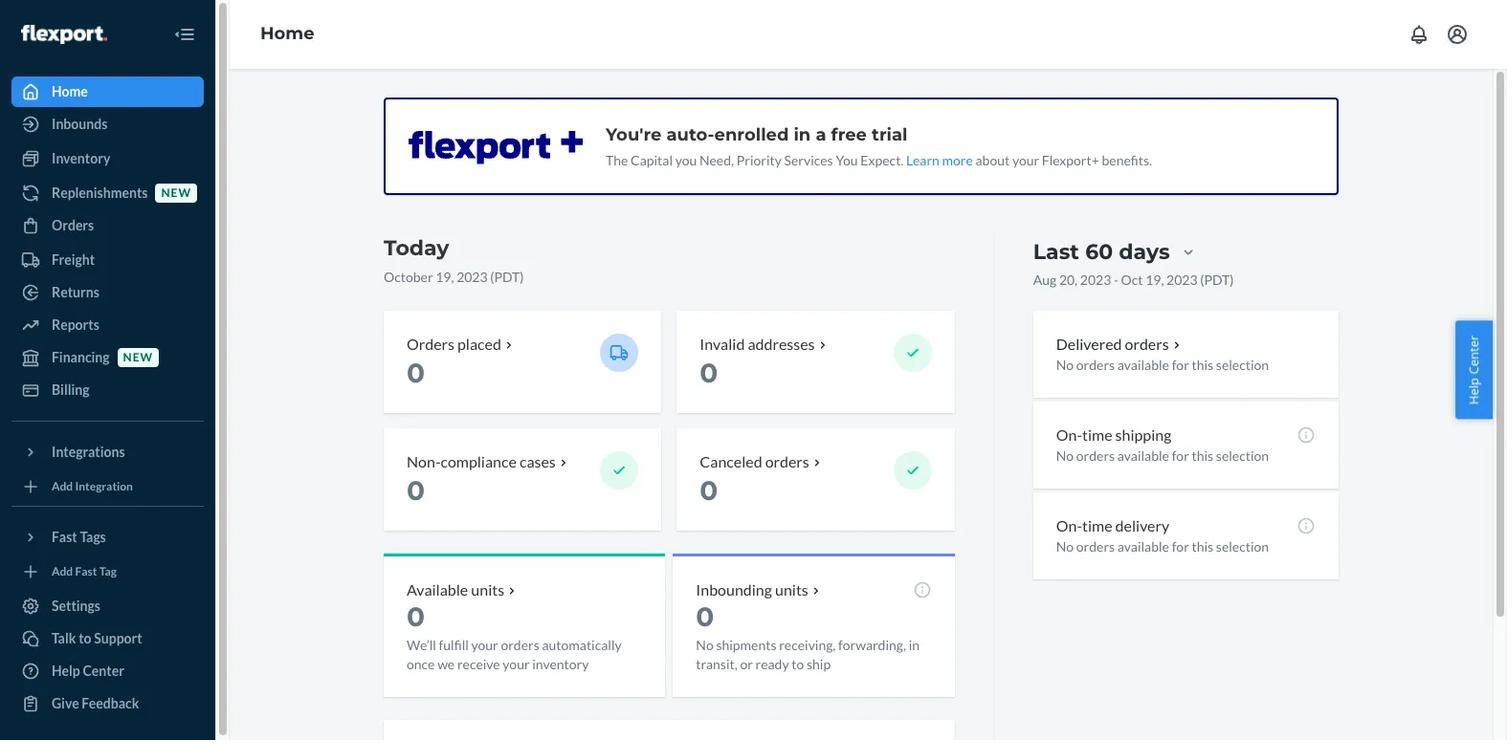 Task type: describe. For each thing, give the bounding box(es) containing it.
more
[[943, 152, 973, 168]]

1 vertical spatial home link
[[11, 77, 204, 107]]

help center link
[[11, 657, 204, 687]]

0 inside 0 we'll fulfill your orders automatically once we receive your inventory
[[407, 601, 425, 633]]

add for add integration
[[52, 480, 73, 494]]

add integration link
[[11, 476, 204, 499]]

on- for on-time delivery
[[1057, 517, 1083, 535]]

1 horizontal spatial 19,
[[1146, 272, 1164, 288]]

freight
[[52, 252, 95, 268]]

no orders available for this selection for delivery
[[1057, 539, 1270, 555]]

shipping
[[1116, 426, 1172, 444]]

-
[[1114, 272, 1119, 288]]

selection for on-time shipping
[[1217, 448, 1270, 464]]

1 vertical spatial fast
[[75, 565, 97, 580]]

in inside 0 no shipments receiving, forwarding, in transit, or ready to ship
[[909, 637, 920, 653]]

inventory
[[52, 150, 110, 167]]

flexport logo image
[[21, 25, 107, 44]]

close navigation image
[[173, 23, 196, 46]]

shipments
[[716, 637, 777, 653]]

non-
[[407, 453, 441, 471]]

for for on-time shipping
[[1172, 448, 1190, 464]]

support
[[94, 631, 142, 647]]

inbounding
[[696, 581, 772, 599]]

placed
[[458, 335, 502, 353]]

compliance
[[441, 453, 517, 471]]

to inside button
[[79, 631, 91, 647]]

0 for orders
[[407, 357, 425, 389]]

last
[[1034, 240, 1080, 265]]

add integration
[[52, 480, 133, 494]]

help inside help center button
[[1466, 378, 1483, 405]]

invalid addresses
[[700, 335, 815, 353]]

freight link
[[11, 245, 204, 276]]

help center button
[[1457, 321, 1493, 420]]

days
[[1119, 240, 1170, 265]]

reports link
[[11, 310, 204, 341]]

inbounding units
[[696, 581, 809, 599]]

0 for canceled
[[700, 475, 718, 507]]

you
[[676, 152, 697, 168]]

services
[[785, 152, 834, 168]]

or
[[740, 656, 753, 673]]

addresses
[[748, 335, 815, 353]]

inventory
[[533, 656, 589, 673]]

need,
[[700, 152, 734, 168]]

you
[[836, 152, 858, 168]]

fulfill
[[439, 637, 469, 653]]

orders link
[[11, 211, 204, 241]]

canceled orders
[[700, 453, 810, 471]]

delivery
[[1116, 517, 1170, 535]]

you're
[[606, 124, 662, 146]]

0 for non-
[[407, 475, 425, 507]]

auto-
[[667, 124, 715, 146]]

available
[[407, 581, 468, 599]]

available for delivery
[[1118, 539, 1170, 555]]

receive
[[457, 656, 500, 673]]

orders placed
[[407, 335, 502, 353]]

settings link
[[11, 592, 204, 622]]

open account menu image
[[1447, 23, 1470, 46]]

today
[[384, 236, 449, 261]]

2 horizontal spatial 2023
[[1167, 272, 1198, 288]]

on-time delivery
[[1057, 517, 1170, 535]]

trial
[[872, 124, 908, 146]]

about
[[976, 152, 1010, 168]]

time for shipping
[[1083, 426, 1113, 444]]

tags
[[80, 529, 106, 546]]

non-compliance cases
[[407, 453, 556, 471]]

fast tags
[[52, 529, 106, 546]]

transit,
[[696, 656, 738, 673]]

integrations
[[52, 444, 125, 460]]

new for replenishments
[[161, 186, 191, 200]]

integrations button
[[11, 437, 204, 468]]

0 no shipments receiving, forwarding, in transit, or ready to ship
[[696, 601, 920, 673]]

flexport+
[[1042, 152, 1100, 168]]

orders inside 0 we'll fulfill your orders automatically once we receive your inventory
[[501, 637, 540, 653]]

no orders available for this selection for shipping
[[1057, 448, 1270, 464]]

orders for orders
[[52, 217, 94, 234]]

no inside 0 no shipments receiving, forwarding, in transit, or ready to ship
[[696, 637, 714, 653]]

the
[[606, 152, 628, 168]]

today october 19, 2023 ( pdt )
[[384, 236, 524, 285]]

1 this from the top
[[1192, 357, 1214, 373]]

no down on-time delivery
[[1057, 539, 1074, 555]]

delivered orders
[[1057, 335, 1170, 353]]

inventory link
[[11, 144, 204, 174]]

ship
[[807, 656, 831, 673]]

aug 20, 2023 - oct 19, 2023 ( pdt )
[[1034, 272, 1234, 288]]

in inside you're auto-enrolled in a free trial the capital you need, priority services you expect. learn more about your flexport+ benefits.
[[794, 124, 811, 146]]

units for available units
[[471, 581, 505, 599]]

for for on-time delivery
[[1172, 539, 1190, 555]]

cases
[[520, 453, 556, 471]]

) inside today october 19, 2023 ( pdt )
[[520, 269, 524, 285]]

new for financing
[[123, 351, 153, 365]]

delivered orders button
[[1057, 334, 1185, 356]]

1 vertical spatial help center
[[52, 663, 124, 680]]

settings
[[52, 598, 100, 615]]

financing
[[52, 349, 110, 366]]

60
[[1086, 240, 1113, 265]]

0 horizontal spatial help
[[52, 663, 80, 680]]



Task type: locate. For each thing, give the bounding box(es) containing it.
canceled
[[700, 453, 763, 471]]

delivered
[[1057, 335, 1122, 353]]

1 vertical spatial home
[[52, 83, 88, 100]]

1 horizontal spatial 2023
[[1081, 272, 1112, 288]]

1 vertical spatial selection
[[1217, 448, 1270, 464]]

receiving,
[[779, 637, 836, 653]]

1 horizontal spatial pdt
[[1205, 272, 1230, 288]]

for
[[1172, 357, 1190, 373], [1172, 448, 1190, 464], [1172, 539, 1190, 555]]

0 down canceled
[[700, 475, 718, 507]]

talk to support
[[52, 631, 142, 647]]

1 horizontal spatial center
[[1466, 336, 1483, 375]]

benefits.
[[1102, 152, 1153, 168]]

0 horizontal spatial 19,
[[436, 269, 454, 285]]

selection for on-time delivery
[[1217, 539, 1270, 555]]

0 horizontal spatial to
[[79, 631, 91, 647]]

no down on-time shipping
[[1057, 448, 1074, 464]]

feedback
[[82, 696, 139, 712]]

orders right delivered
[[1125, 335, 1170, 353]]

orders left placed
[[407, 335, 455, 353]]

new
[[161, 186, 191, 200], [123, 351, 153, 365]]

on-
[[1057, 426, 1083, 444], [1057, 517, 1083, 535]]

your right about on the top of the page
[[1013, 152, 1040, 168]]

1 horizontal spatial help
[[1466, 378, 1483, 405]]

add left integration
[[52, 480, 73, 494]]

1 vertical spatial time
[[1083, 517, 1113, 535]]

0 vertical spatial your
[[1013, 152, 1040, 168]]

0 vertical spatial available
[[1118, 357, 1170, 373]]

0 vertical spatial this
[[1192, 357, 1214, 373]]

19, inside today october 19, 2023 ( pdt )
[[436, 269, 454, 285]]

units for inbounding units
[[775, 581, 809, 599]]

time
[[1083, 426, 1113, 444], [1083, 517, 1113, 535]]

aug
[[1034, 272, 1057, 288]]

automatically
[[542, 637, 622, 653]]

0 down non-
[[407, 475, 425, 507]]

1 vertical spatial center
[[83, 663, 124, 680]]

last 60 days
[[1034, 240, 1170, 265]]

2 time from the top
[[1083, 517, 1113, 535]]

2 vertical spatial this
[[1192, 539, 1214, 555]]

2 horizontal spatial your
[[1013, 152, 1040, 168]]

0 vertical spatial help center
[[1466, 336, 1483, 405]]

on-time shipping
[[1057, 426, 1172, 444]]

integration
[[75, 480, 133, 494]]

0 vertical spatial to
[[79, 631, 91, 647]]

billing
[[52, 382, 90, 398]]

1 horizontal spatial new
[[161, 186, 191, 200]]

orders up freight
[[52, 217, 94, 234]]

fast tags button
[[11, 523, 204, 553]]

fast
[[52, 529, 77, 546], [75, 565, 97, 580]]

1 vertical spatial on-
[[1057, 517, 1083, 535]]

add fast tag
[[52, 565, 117, 580]]

add inside the add fast tag link
[[52, 565, 73, 580]]

center
[[1466, 336, 1483, 375], [83, 663, 124, 680]]

2 selection from the top
[[1217, 448, 1270, 464]]

no up transit,
[[696, 637, 714, 653]]

0 down orders placed
[[407, 357, 425, 389]]

0 horizontal spatial center
[[83, 663, 124, 680]]

returns
[[52, 284, 99, 301]]

0 vertical spatial home
[[260, 23, 315, 44]]

0 horizontal spatial home link
[[11, 77, 204, 107]]

0 vertical spatial on-
[[1057, 426, 1083, 444]]

0 horizontal spatial units
[[471, 581, 505, 599]]

replenishments
[[52, 185, 148, 201]]

help
[[1466, 378, 1483, 405], [52, 663, 80, 680]]

1 vertical spatial add
[[52, 565, 73, 580]]

1 horizontal spatial (
[[1201, 272, 1205, 288]]

a
[[816, 124, 827, 146]]

0 horizontal spatial in
[[794, 124, 811, 146]]

orders for orders placed
[[407, 335, 455, 353]]

1 vertical spatial available
[[1118, 448, 1170, 464]]

1 vertical spatial in
[[909, 637, 920, 653]]

0 down invalid
[[700, 357, 718, 389]]

0 horizontal spatial new
[[123, 351, 153, 365]]

2023
[[457, 269, 488, 285], [1081, 272, 1112, 288], [1167, 272, 1198, 288]]

0
[[407, 357, 425, 389], [700, 357, 718, 389], [407, 475, 425, 507], [700, 475, 718, 507], [407, 601, 425, 633], [696, 601, 715, 633]]

your inside you're auto-enrolled in a free trial the capital you need, priority services you expect. learn more about your flexport+ benefits.
[[1013, 152, 1040, 168]]

no orders available for this selection down delivery
[[1057, 539, 1270, 555]]

1 horizontal spatial to
[[792, 656, 804, 673]]

1 vertical spatial help
[[52, 663, 80, 680]]

available down delivered orders 'button' on the right of the page
[[1118, 357, 1170, 373]]

add inside add integration link
[[52, 480, 73, 494]]

( up placed
[[490, 269, 494, 285]]

this for shipping
[[1192, 448, 1214, 464]]

1 horizontal spatial home link
[[260, 23, 315, 44]]

1 horizontal spatial your
[[503, 656, 530, 673]]

orders inside 'button'
[[1125, 335, 1170, 353]]

0 for invalid
[[700, 357, 718, 389]]

fast left tag
[[75, 565, 97, 580]]

2 vertical spatial for
[[1172, 539, 1190, 555]]

on- left shipping on the right bottom of the page
[[1057, 426, 1083, 444]]

give
[[52, 696, 79, 712]]

19, right oct
[[1146, 272, 1164, 288]]

billing link
[[11, 375, 204, 406]]

priority
[[737, 152, 782, 168]]

2 vertical spatial your
[[503, 656, 530, 673]]

(
[[490, 269, 494, 285], [1201, 272, 1205, 288]]

new up orders link
[[161, 186, 191, 200]]

available down delivery
[[1118, 539, 1170, 555]]

0 we'll fulfill your orders automatically once we receive your inventory
[[407, 601, 622, 673]]

( right oct
[[1201, 272, 1205, 288]]

2 this from the top
[[1192, 448, 1214, 464]]

3 available from the top
[[1118, 539, 1170, 555]]

3 no orders available for this selection from the top
[[1057, 539, 1270, 555]]

home
[[260, 23, 315, 44], [52, 83, 88, 100]]

available
[[1118, 357, 1170, 373], [1118, 448, 1170, 464], [1118, 539, 1170, 555]]

pdt up placed
[[494, 269, 520, 285]]

0 vertical spatial fast
[[52, 529, 77, 546]]

to right talk
[[79, 631, 91, 647]]

learn more link
[[907, 152, 973, 168]]

forwarding,
[[839, 637, 907, 653]]

3 selection from the top
[[1217, 539, 1270, 555]]

19, right october
[[436, 269, 454, 285]]

0 horizontal spatial your
[[471, 637, 498, 653]]

1 available from the top
[[1118, 357, 1170, 373]]

2 no orders available for this selection from the top
[[1057, 448, 1270, 464]]

20,
[[1060, 272, 1078, 288]]

0 vertical spatial add
[[52, 480, 73, 494]]

1 vertical spatial orders
[[407, 335, 455, 353]]

ready
[[756, 656, 789, 673]]

time for delivery
[[1083, 517, 1113, 535]]

time left shipping on the right bottom of the page
[[1083, 426, 1113, 444]]

available units
[[407, 581, 505, 599]]

1 add from the top
[[52, 480, 73, 494]]

1 horizontal spatial help center
[[1466, 336, 1483, 405]]

0 down 'inbounding'
[[696, 601, 715, 633]]

1 no orders available for this selection from the top
[[1057, 357, 1270, 373]]

0 horizontal spatial 2023
[[457, 269, 488, 285]]

pdt inside today october 19, 2023 ( pdt )
[[494, 269, 520, 285]]

0 vertical spatial help
[[1466, 378, 1483, 405]]

orders down on-time delivery
[[1077, 539, 1115, 555]]

on- for on-time shipping
[[1057, 426, 1083, 444]]

2023 inside today october 19, 2023 ( pdt )
[[457, 269, 488, 285]]

units right available
[[471, 581, 505, 599]]

give feedback button
[[11, 689, 204, 720]]

1 vertical spatial to
[[792, 656, 804, 673]]

1 vertical spatial for
[[1172, 448, 1190, 464]]

orders up the inventory
[[501, 637, 540, 653]]

this for delivery
[[1192, 539, 1214, 555]]

invalid
[[700, 335, 745, 353]]

( inside today october 19, 2023 ( pdt )
[[490, 269, 494, 285]]

free
[[832, 124, 867, 146]]

center inside button
[[1466, 336, 1483, 375]]

oct
[[1122, 272, 1143, 288]]

1 vertical spatial no orders available for this selection
[[1057, 448, 1270, 464]]

you're auto-enrolled in a free trial the capital you need, priority services you expect. learn more about your flexport+ benefits.
[[606, 124, 1153, 168]]

help center inside button
[[1466, 336, 1483, 405]]

1 horizontal spatial )
[[1230, 272, 1234, 288]]

reports
[[52, 317, 99, 333]]

1 horizontal spatial orders
[[407, 335, 455, 353]]

2 for from the top
[[1172, 448, 1190, 464]]

to left ship
[[792, 656, 804, 673]]

to inside 0 no shipments receiving, forwarding, in transit, or ready to ship
[[792, 656, 804, 673]]

0 vertical spatial new
[[161, 186, 191, 200]]

orders right canceled
[[766, 453, 810, 471]]

1 units from the left
[[471, 581, 505, 599]]

your right receive
[[503, 656, 530, 673]]

1 horizontal spatial in
[[909, 637, 920, 653]]

2023 down days
[[1167, 272, 1198, 288]]

open notifications image
[[1408, 23, 1431, 46]]

1 on- from the top
[[1057, 426, 1083, 444]]

1 vertical spatial your
[[471, 637, 498, 653]]

0 horizontal spatial )
[[520, 269, 524, 285]]

orders down on-time shipping
[[1077, 448, 1115, 464]]

0 horizontal spatial (
[[490, 269, 494, 285]]

learn
[[907, 152, 940, 168]]

no orders available for this selection down delivered orders 'button' on the right of the page
[[1057, 357, 1270, 373]]

2 on- from the top
[[1057, 517, 1083, 535]]

expect.
[[861, 152, 904, 168]]

1 time from the top
[[1083, 426, 1113, 444]]

we'll
[[407, 637, 436, 653]]

0 vertical spatial center
[[1466, 336, 1483, 375]]

2 add from the top
[[52, 565, 73, 580]]

0 horizontal spatial pdt
[[494, 269, 520, 285]]

october
[[384, 269, 433, 285]]

no orders available for this selection
[[1057, 357, 1270, 373], [1057, 448, 1270, 464], [1057, 539, 1270, 555]]

add for add fast tag
[[52, 565, 73, 580]]

0 horizontal spatial orders
[[52, 217, 94, 234]]

units
[[471, 581, 505, 599], [775, 581, 809, 599]]

talk
[[52, 631, 76, 647]]

on- left delivery
[[1057, 517, 1083, 535]]

0 vertical spatial no orders available for this selection
[[1057, 357, 1270, 373]]

2 units from the left
[[775, 581, 809, 599]]

enrolled
[[715, 124, 789, 146]]

0 horizontal spatial help center
[[52, 663, 124, 680]]

1 horizontal spatial home
[[260, 23, 315, 44]]

tag
[[99, 565, 117, 580]]

available down shipping on the right bottom of the page
[[1118, 448, 1170, 464]]

returns link
[[11, 278, 204, 308]]

2023 left - at the right top of the page
[[1081, 272, 1112, 288]]

1 for from the top
[[1172, 357, 1190, 373]]

3 for from the top
[[1172, 539, 1190, 555]]

add up settings
[[52, 565, 73, 580]]

0 vertical spatial time
[[1083, 426, 1113, 444]]

orders
[[1125, 335, 1170, 353], [1077, 357, 1115, 373], [1077, 448, 1115, 464], [766, 453, 810, 471], [1077, 539, 1115, 555], [501, 637, 540, 653]]

no down delivered
[[1057, 357, 1074, 373]]

0 vertical spatial home link
[[260, 23, 315, 44]]

0 vertical spatial orders
[[52, 217, 94, 234]]

1 selection from the top
[[1217, 357, 1270, 373]]

inbounds
[[52, 116, 108, 132]]

units up 0 no shipments receiving, forwarding, in transit, or ready to ship
[[775, 581, 809, 599]]

talk to support button
[[11, 624, 204, 655]]

your up receive
[[471, 637, 498, 653]]

orders down delivered
[[1077, 357, 1115, 373]]

2 vertical spatial selection
[[1217, 539, 1270, 555]]

2023 right october
[[457, 269, 488, 285]]

3 this from the top
[[1192, 539, 1214, 555]]

your
[[1013, 152, 1040, 168], [471, 637, 498, 653], [503, 656, 530, 673]]

in right forwarding,
[[909, 637, 920, 653]]

available for shipping
[[1118, 448, 1170, 464]]

1 vertical spatial new
[[123, 351, 153, 365]]

in left a
[[794, 124, 811, 146]]

once
[[407, 656, 435, 673]]

0 up we'll
[[407, 601, 425, 633]]

no orders available for this selection down shipping on the right bottom of the page
[[1057, 448, 1270, 464]]

pdt right oct
[[1205, 272, 1230, 288]]

0 vertical spatial selection
[[1217, 357, 1270, 373]]

in
[[794, 124, 811, 146], [909, 637, 920, 653]]

1 horizontal spatial units
[[775, 581, 809, 599]]

capital
[[631, 152, 673, 168]]

0 vertical spatial in
[[794, 124, 811, 146]]

1 vertical spatial this
[[1192, 448, 1214, 464]]

0 horizontal spatial home
[[52, 83, 88, 100]]

2 available from the top
[[1118, 448, 1170, 464]]

2 vertical spatial available
[[1118, 539, 1170, 555]]

home link
[[260, 23, 315, 44], [11, 77, 204, 107]]

time left delivery
[[1083, 517, 1113, 535]]

0 vertical spatial for
[[1172, 357, 1190, 373]]

fast inside dropdown button
[[52, 529, 77, 546]]

0 inside 0 no shipments receiving, forwarding, in transit, or ready to ship
[[696, 601, 715, 633]]

fast left tags
[[52, 529, 77, 546]]

add fast tag link
[[11, 561, 204, 584]]

new down reports link
[[123, 351, 153, 365]]

2 vertical spatial no orders available for this selection
[[1057, 539, 1270, 555]]



Task type: vqa. For each thing, say whether or not it's contained in the screenshot.
State text field
no



